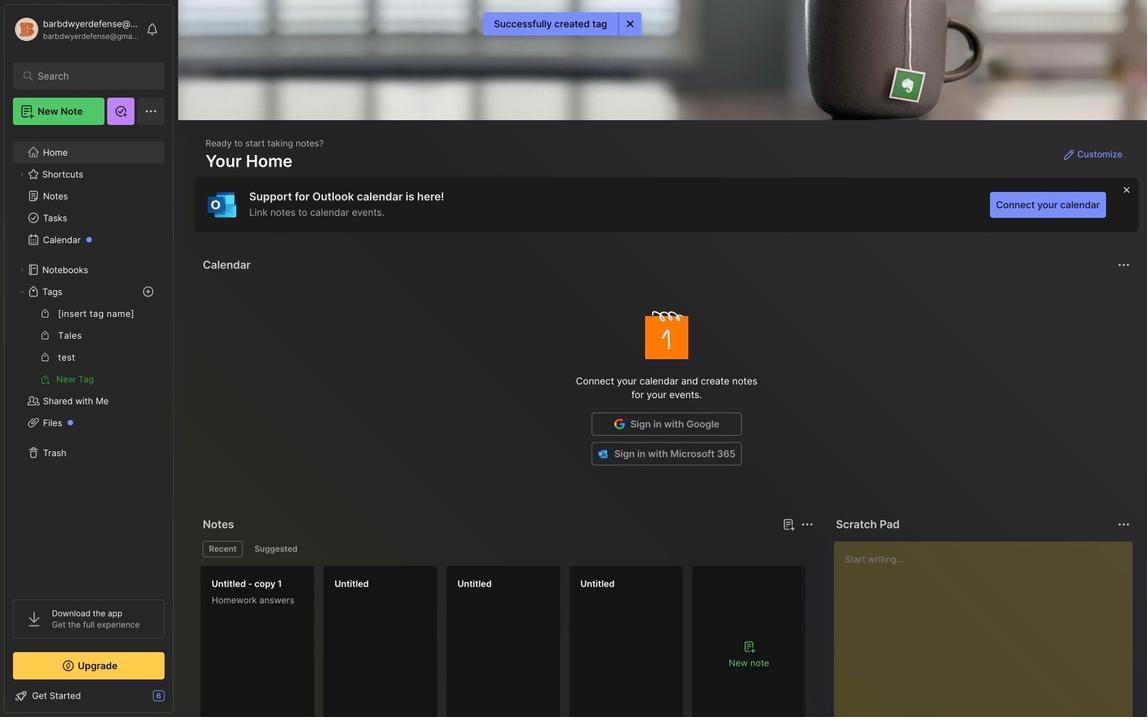 Task type: locate. For each thing, give the bounding box(es) containing it.
Help and Learning task checklist field
[[5, 685, 173, 707]]

More actions field
[[1115, 256, 1134, 275], [798, 515, 817, 534]]

Start writing… text field
[[845, 542, 1133, 717]]

row group
[[200, 566, 815, 717]]

group
[[13, 303, 164, 390]]

0 horizontal spatial tab
[[203, 541, 243, 557]]

1 horizontal spatial tab
[[249, 541, 304, 557]]

Search text field
[[38, 70, 147, 83]]

None search field
[[38, 68, 147, 84]]

alert
[[483, 12, 642, 36]]

expand tags image
[[18, 288, 26, 296]]

more actions image
[[1116, 257, 1133, 273]]

0 horizontal spatial more actions field
[[798, 515, 817, 534]]

tree
[[5, 133, 173, 588]]

tab list
[[203, 541, 812, 557]]

1 tab from the left
[[203, 541, 243, 557]]

tab
[[203, 541, 243, 557], [249, 541, 304, 557]]

1 horizontal spatial more actions field
[[1115, 256, 1134, 275]]

none search field inside main element
[[38, 68, 147, 84]]

0 vertical spatial more actions field
[[1115, 256, 1134, 275]]

1 vertical spatial more actions field
[[798, 515, 817, 534]]



Task type: describe. For each thing, give the bounding box(es) containing it.
Account field
[[13, 16, 139, 43]]

tree inside main element
[[5, 133, 173, 588]]

more actions image
[[800, 516, 816, 533]]

click to collapse image
[[173, 692, 183, 708]]

expand notebooks image
[[18, 266, 26, 274]]

group inside main element
[[13, 303, 164, 390]]

2 tab from the left
[[249, 541, 304, 557]]

main element
[[0, 0, 178, 717]]



Task type: vqa. For each thing, say whether or not it's contained in the screenshot.
rightmost PREMIUM
no



